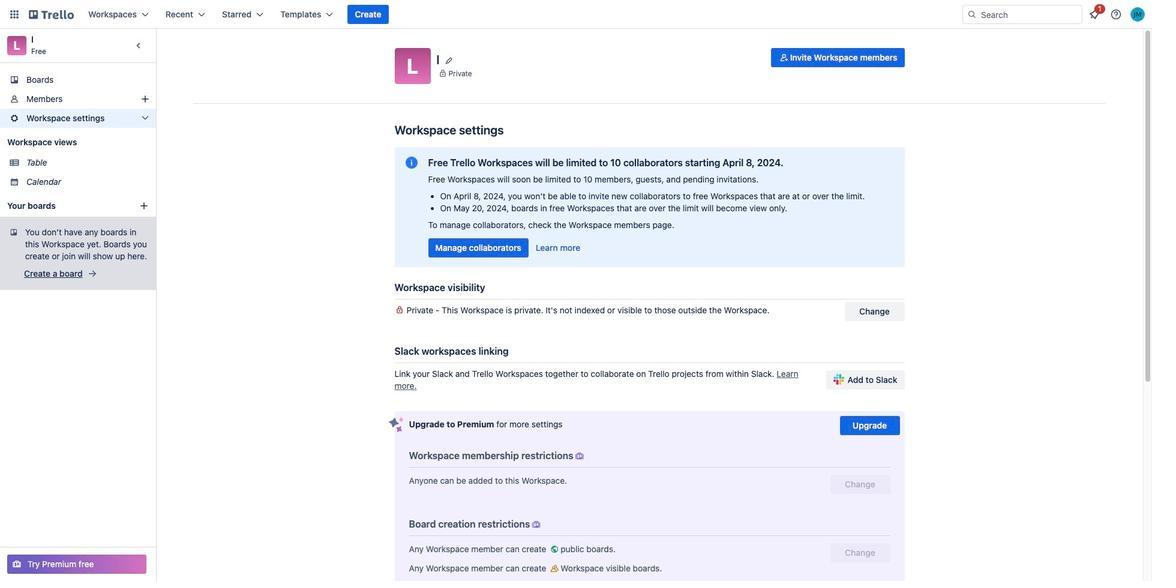Task type: locate. For each thing, give the bounding box(es) containing it.
open information menu image
[[1111, 8, 1123, 20]]

primary element
[[0, 0, 1153, 29]]

search image
[[968, 10, 978, 19]]

0 horizontal spatial sm image
[[530, 519, 542, 531]]

your boards with 0 items element
[[7, 199, 133, 213]]

2 horizontal spatial sm image
[[779, 52, 791, 64]]

sm image
[[779, 52, 791, 64], [574, 450, 586, 462], [549, 543, 561, 555]]

1 vertical spatial sm image
[[549, 563, 561, 575]]

sm image
[[530, 519, 542, 531], [549, 563, 561, 575]]

0 horizontal spatial sm image
[[549, 543, 561, 555]]

Search field
[[978, 6, 1083, 23]]

1 horizontal spatial sm image
[[549, 563, 561, 575]]

back to home image
[[29, 5, 74, 24]]

0 vertical spatial sm image
[[530, 519, 542, 531]]

0 vertical spatial sm image
[[779, 52, 791, 64]]

workspace navigation collapse icon image
[[131, 37, 148, 54]]

2 vertical spatial sm image
[[549, 543, 561, 555]]

sparkle image
[[389, 417, 404, 433]]

1 vertical spatial sm image
[[574, 450, 586, 462]]



Task type: vqa. For each thing, say whether or not it's contained in the screenshot.
CREATE related to Create
no



Task type: describe. For each thing, give the bounding box(es) containing it.
add board image
[[139, 201, 149, 211]]

1 horizontal spatial sm image
[[574, 450, 586, 462]]

1 notification image
[[1088, 7, 1102, 22]]

jeremy miller (jeremymiller198) image
[[1131, 7, 1146, 22]]



